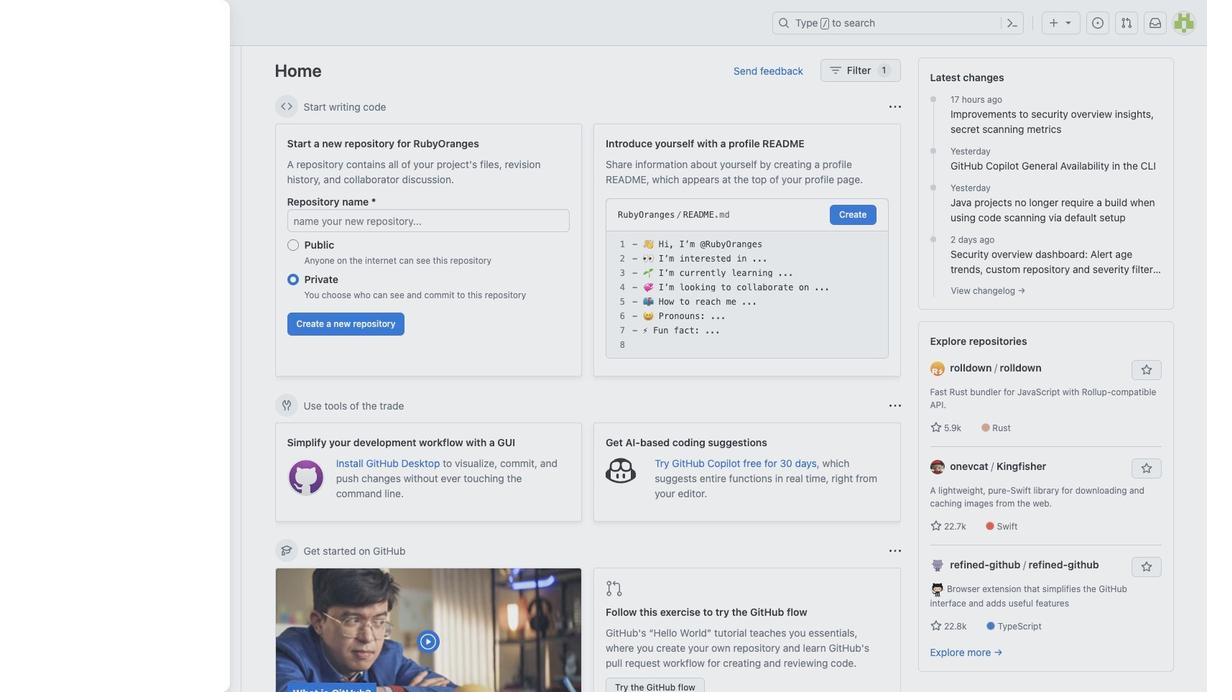 Task type: describe. For each thing, give the bounding box(es) containing it.
triangle down image
[[1063, 17, 1075, 28]]

2 star image from the top
[[930, 620, 942, 632]]

1 star image from the top
[[930, 520, 942, 532]]

command palette image
[[1007, 17, 1018, 29]]

explore element
[[918, 57, 1174, 692]]

1 dot fill image from the top
[[928, 182, 939, 193]]

git pull request image
[[1121, 17, 1133, 29]]

explore repositories navigation
[[918, 321, 1174, 672]]

1 dot fill image from the top
[[928, 93, 939, 105]]



Task type: locate. For each thing, give the bounding box(es) containing it.
1 vertical spatial dot fill image
[[928, 234, 939, 245]]

0 vertical spatial dot fill image
[[928, 182, 939, 193]]

0 vertical spatial dot fill image
[[928, 93, 939, 105]]

issue opened image
[[1092, 17, 1104, 29]]

1 vertical spatial dot fill image
[[928, 145, 939, 157]]

0 vertical spatial star image
[[930, 520, 942, 532]]

dot fill image
[[928, 93, 939, 105], [928, 145, 939, 157]]

plus image
[[1049, 17, 1060, 29]]

star image
[[930, 422, 942, 433]]

2 dot fill image from the top
[[928, 234, 939, 245]]

account element
[[0, 46, 241, 692]]

notifications image
[[1150, 17, 1161, 29]]

1 vertical spatial star image
[[930, 620, 942, 632]]

dot fill image
[[928, 182, 939, 193], [928, 234, 939, 245]]

star image
[[930, 520, 942, 532], [930, 620, 942, 632]]

2 dot fill image from the top
[[928, 145, 939, 157]]



Task type: vqa. For each thing, say whether or not it's contained in the screenshot.
check icon
no



